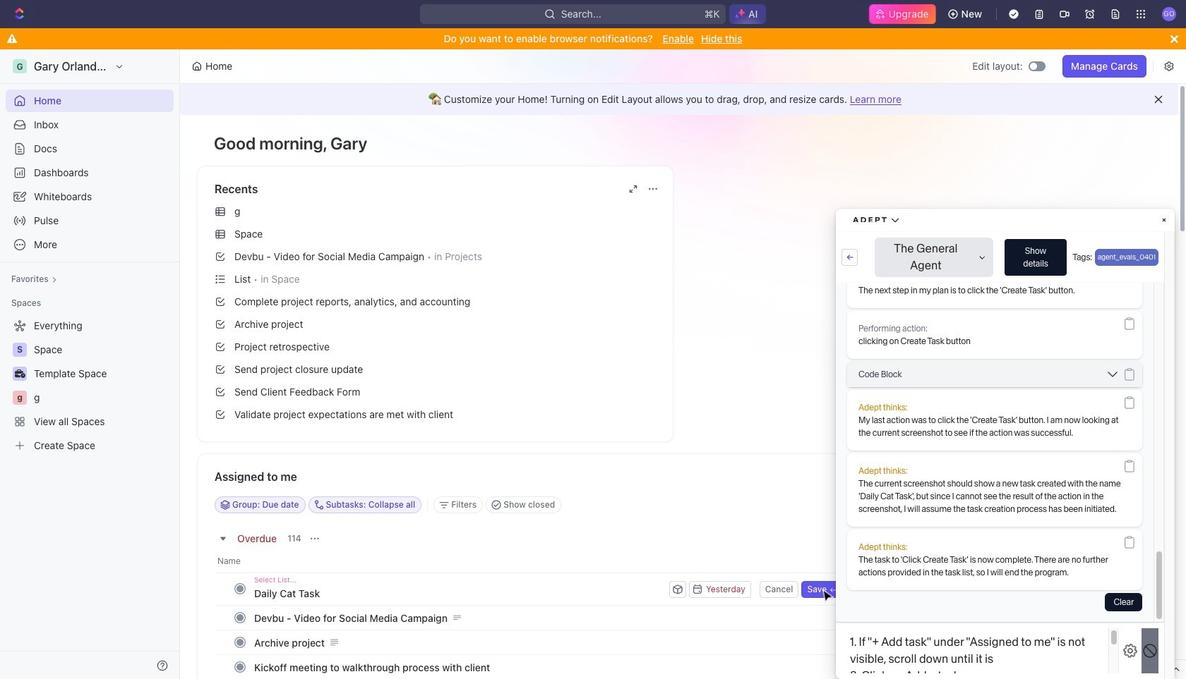 Task type: describe. For each thing, give the bounding box(es) containing it.
business time image
[[14, 370, 25, 378]]

space, , element
[[13, 343, 27, 357]]

Search tasks... text field
[[947, 495, 1088, 516]]

gary orlando's workspace, , element
[[13, 59, 27, 73]]



Task type: locate. For each thing, give the bounding box(es) containing it.
Task name or type '/' for commands text field
[[254, 583, 667, 605]]

g, , element
[[13, 391, 27, 405]]

tree inside sidebar navigation
[[6, 315, 174, 458]]

sidebar navigation
[[0, 49, 183, 680]]

alert
[[180, 84, 1178, 115]]

tree
[[6, 315, 174, 458]]



Task type: vqa. For each thing, say whether or not it's contained in the screenshot.
select all
no



